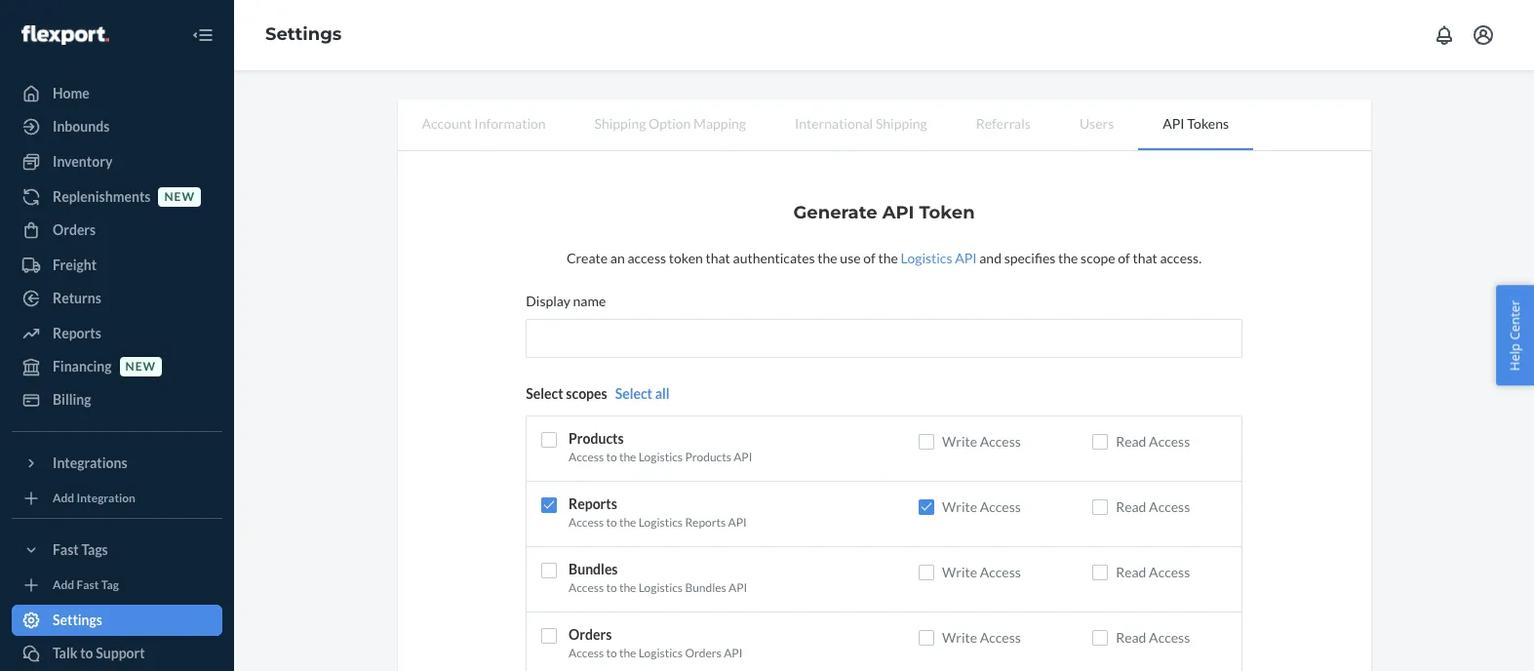 Task type: locate. For each thing, give the bounding box(es) containing it.
access inside bundles access to the logistics bundles api
[[569, 581, 604, 595]]

the up reports access to the logistics reports api
[[619, 450, 636, 464]]

billing
[[53, 391, 91, 408]]

new down reports link
[[125, 359, 156, 374]]

bundles
[[569, 561, 618, 578], [685, 581, 726, 595]]

1 horizontal spatial shipping
[[876, 115, 927, 132]]

products up reports access to the logistics reports api
[[685, 450, 731, 464]]

access inside products access to the logistics products api
[[569, 450, 604, 464]]

reports for reports
[[53, 325, 101, 341]]

create
[[567, 250, 608, 266]]

2 shipping from the left
[[876, 115, 927, 132]]

use
[[840, 250, 861, 266]]

an
[[610, 250, 625, 266]]

logistics inside products access to the logistics products api
[[639, 450, 683, 464]]

the inside reports access to the logistics reports api
[[619, 515, 636, 530]]

0 horizontal spatial settings link
[[12, 605, 222, 636]]

1 vertical spatial orders
[[569, 627, 612, 643]]

1 shipping from the left
[[595, 115, 646, 132]]

to inside orders access to the logistics orders api
[[606, 646, 617, 661]]

logistics
[[901, 250, 952, 266], [639, 450, 683, 464], [639, 515, 683, 530], [639, 581, 683, 595], [639, 646, 683, 661]]

4 read from the top
[[1116, 630, 1146, 646]]

write
[[942, 433, 977, 450], [942, 499, 977, 515], [942, 564, 977, 581], [942, 630, 977, 646]]

select left all
[[615, 385, 653, 402]]

1 that from the left
[[706, 250, 730, 266]]

0 horizontal spatial new
[[125, 359, 156, 374]]

3 write access from the top
[[942, 564, 1021, 581]]

the left scope
[[1058, 250, 1078, 266]]

logistics inside reports access to the logistics reports api
[[639, 515, 683, 530]]

fast inside dropdown button
[[53, 541, 79, 558]]

that left access. on the top
[[1133, 250, 1158, 266]]

international shipping
[[795, 115, 927, 132]]

0 vertical spatial orders
[[53, 221, 96, 238]]

2 vertical spatial orders
[[685, 646, 722, 661]]

orders
[[53, 221, 96, 238], [569, 627, 612, 643], [685, 646, 722, 661]]

2 write access from the top
[[942, 499, 1021, 515]]

generate
[[793, 202, 877, 223]]

products
[[569, 430, 624, 447], [685, 450, 731, 464]]

add inside "add integration" 'link'
[[53, 491, 74, 506]]

1 vertical spatial new
[[125, 359, 156, 374]]

to inside reports access to the logistics reports api
[[606, 515, 617, 530]]

0 horizontal spatial products
[[569, 430, 624, 447]]

of
[[863, 250, 876, 266], [1118, 250, 1130, 266]]

3 read from the top
[[1116, 564, 1146, 581]]

access
[[980, 433, 1021, 450], [1149, 433, 1190, 450], [569, 450, 604, 464], [980, 499, 1021, 515], [1149, 499, 1190, 515], [569, 515, 604, 530], [980, 564, 1021, 581], [1149, 564, 1190, 581], [569, 581, 604, 595], [980, 630, 1021, 646], [1149, 630, 1190, 646], [569, 646, 604, 661]]

0 vertical spatial new
[[164, 190, 195, 204]]

logistics inside orders access to the logistics orders api
[[639, 646, 683, 661]]

write access
[[942, 433, 1021, 450], [942, 499, 1021, 515], [942, 564, 1021, 581], [942, 630, 1021, 646]]

0 vertical spatial add
[[53, 491, 74, 506]]

add
[[53, 491, 74, 506], [53, 578, 74, 592]]

of right scope
[[1118, 250, 1130, 266]]

tab list
[[397, 99, 1371, 151]]

4 write from the top
[[942, 630, 977, 646]]

close navigation image
[[191, 23, 215, 47]]

2 of from the left
[[1118, 250, 1130, 266]]

1 horizontal spatial orders
[[569, 627, 612, 643]]

read for reports
[[1116, 499, 1146, 515]]

authenticates
[[733, 250, 815, 266]]

write access for reports
[[942, 499, 1021, 515]]

0 vertical spatial reports
[[53, 325, 101, 341]]

0 vertical spatial settings
[[265, 24, 342, 45]]

of right use
[[863, 250, 876, 266]]

0 vertical spatial settings link
[[265, 24, 342, 45]]

1 horizontal spatial products
[[685, 450, 731, 464]]

the
[[818, 250, 838, 266], [878, 250, 898, 266], [1058, 250, 1078, 266], [619, 450, 636, 464], [619, 515, 636, 530], [619, 581, 636, 595], [619, 646, 636, 661]]

logistics for orders
[[639, 646, 683, 661]]

logistics up orders access to the logistics orders api
[[639, 581, 683, 595]]

api tokens
[[1163, 115, 1229, 132]]

api
[[1163, 115, 1185, 132], [882, 202, 914, 223], [955, 250, 977, 266], [734, 450, 752, 464], [728, 515, 747, 530], [729, 581, 747, 595], [724, 646, 743, 661]]

1 horizontal spatial new
[[164, 190, 195, 204]]

reports
[[53, 325, 101, 341], [569, 496, 617, 512], [685, 515, 726, 530]]

2 read from the top
[[1116, 499, 1146, 515]]

shipping
[[595, 115, 646, 132], [876, 115, 927, 132]]

tags
[[81, 541, 108, 558]]

to up orders access to the logistics orders api
[[606, 581, 617, 595]]

financing
[[53, 358, 112, 375]]

to right talk
[[80, 645, 93, 661]]

1 vertical spatial add
[[53, 578, 74, 592]]

fast left tags
[[53, 541, 79, 558]]

talk
[[53, 645, 78, 661]]

account information
[[422, 115, 546, 132]]

read access
[[1116, 433, 1190, 450], [1116, 499, 1190, 515], [1116, 564, 1190, 581], [1116, 630, 1190, 646]]

to up bundles access to the logistics bundles api
[[606, 515, 617, 530]]

1 horizontal spatial select
[[615, 385, 653, 402]]

add down 'fast tags'
[[53, 578, 74, 592]]

shipping right international
[[876, 115, 927, 132]]

1 horizontal spatial reports
[[569, 496, 617, 512]]

and
[[980, 250, 1002, 266]]

1 horizontal spatial settings
[[265, 24, 342, 45]]

reports down products access to the logistics products api
[[569, 496, 617, 512]]

scopes
[[566, 385, 607, 402]]

1 write access from the top
[[942, 433, 1021, 450]]

api tokens tab
[[1138, 99, 1253, 150]]

1 vertical spatial settings
[[53, 612, 102, 628]]

token
[[669, 250, 703, 266]]

logistics up bundles access to the logistics bundles api
[[639, 515, 683, 530]]

1 vertical spatial bundles
[[685, 581, 726, 595]]

logistics for products
[[639, 450, 683, 464]]

None text field
[[526, 319, 1242, 358]]

logistics up reports access to the logistics reports api
[[639, 450, 683, 464]]

that right token
[[706, 250, 730, 266]]

2 read access from the top
[[1116, 499, 1190, 515]]

that
[[706, 250, 730, 266], [1133, 250, 1158, 266]]

referrals
[[976, 115, 1031, 132]]

billing link
[[12, 384, 222, 416]]

help
[[1506, 343, 1524, 371]]

1 read access from the top
[[1116, 433, 1190, 450]]

1 horizontal spatial of
[[1118, 250, 1130, 266]]

0 horizontal spatial that
[[706, 250, 730, 266]]

2 add from the top
[[53, 578, 74, 592]]

2 horizontal spatial reports
[[685, 515, 726, 530]]

0 vertical spatial fast
[[53, 541, 79, 558]]

read
[[1116, 433, 1146, 450], [1116, 499, 1146, 515], [1116, 564, 1146, 581], [1116, 630, 1146, 646]]

home link
[[12, 78, 222, 109]]

logistics down bundles access to the logistics bundles api
[[639, 646, 683, 661]]

0 horizontal spatial bundles
[[569, 561, 618, 578]]

bundles up orders access to the logistics orders api
[[685, 581, 726, 595]]

tokens
[[1187, 115, 1229, 132]]

logistics inside bundles access to the logistics bundles api
[[639, 581, 683, 595]]

token
[[919, 202, 975, 223]]

open account menu image
[[1472, 23, 1495, 47]]

to down bundles access to the logistics bundles api
[[606, 646, 617, 661]]

reports up financing
[[53, 325, 101, 341]]

products down select scopes select all at the left of the page
[[569, 430, 624, 447]]

None checkbox
[[1093, 434, 1108, 450], [1093, 500, 1108, 515], [541, 563, 557, 579], [919, 565, 934, 581], [1093, 565, 1108, 581], [919, 631, 934, 646], [1093, 631, 1108, 646], [1093, 434, 1108, 450], [1093, 500, 1108, 515], [541, 563, 557, 579], [919, 565, 934, 581], [1093, 565, 1108, 581], [919, 631, 934, 646], [1093, 631, 1108, 646]]

to inside bundles access to the logistics bundles api
[[606, 581, 617, 595]]

the up orders access to the logistics orders api
[[619, 581, 636, 595]]

generate api token
[[793, 202, 975, 223]]

write for reports
[[942, 499, 977, 515]]

0 horizontal spatial select
[[526, 385, 563, 402]]

to
[[606, 450, 617, 464], [606, 515, 617, 530], [606, 581, 617, 595], [80, 645, 93, 661], [606, 646, 617, 661]]

read access for bundles
[[1116, 564, 1190, 581]]

None checkbox
[[541, 432, 557, 448], [919, 434, 934, 450], [541, 498, 557, 513], [919, 500, 934, 515], [541, 629, 557, 644], [541, 432, 557, 448], [919, 434, 934, 450], [541, 498, 557, 513], [919, 500, 934, 515], [541, 629, 557, 644]]

select
[[526, 385, 563, 402], [615, 385, 653, 402]]

account
[[422, 115, 472, 132]]

access inside orders access to the logistics orders api
[[569, 646, 604, 661]]

0 horizontal spatial settings
[[53, 612, 102, 628]]

shipping left option
[[595, 115, 646, 132]]

access.
[[1160, 250, 1202, 266]]

mapping
[[693, 115, 746, 132]]

1 horizontal spatial that
[[1133, 250, 1158, 266]]

4 read access from the top
[[1116, 630, 1190, 646]]

new up the orders link
[[164, 190, 195, 204]]

0 horizontal spatial reports
[[53, 325, 101, 341]]

3 write from the top
[[942, 564, 977, 581]]

returns link
[[12, 283, 222, 314]]

add left integration
[[53, 491, 74, 506]]

users tab
[[1055, 99, 1138, 148]]

logistics down token
[[901, 250, 952, 266]]

0 horizontal spatial of
[[863, 250, 876, 266]]

to inside products access to the logistics products api
[[606, 450, 617, 464]]

home
[[53, 85, 90, 101]]

select left scopes
[[526, 385, 563, 402]]

logistics for bundles
[[639, 581, 683, 595]]

read access for products
[[1116, 433, 1190, 450]]

returns
[[53, 290, 101, 306]]

fast left tag
[[77, 578, 99, 592]]

1 of from the left
[[863, 250, 876, 266]]

fast
[[53, 541, 79, 558], [77, 578, 99, 592]]

2 write from the top
[[942, 499, 977, 515]]

help center
[[1506, 300, 1524, 371]]

the up bundles access to the logistics bundles api
[[619, 515, 636, 530]]

the down bundles access to the logistics bundles api
[[619, 646, 636, 661]]

0 vertical spatial products
[[569, 430, 624, 447]]

4 write access from the top
[[942, 630, 1021, 646]]

orders link
[[12, 215, 222, 246]]

add integration link
[[12, 487, 222, 510]]

to down select scopes select all at the left of the page
[[606, 450, 617, 464]]

tag
[[101, 578, 119, 592]]

0 horizontal spatial shipping
[[595, 115, 646, 132]]

freight
[[53, 257, 97, 273]]

write for products
[[942, 433, 977, 450]]

freight link
[[12, 250, 222, 281]]

add inside add fast tag "link"
[[53, 578, 74, 592]]

the inside bundles access to the logistics bundles api
[[619, 581, 636, 595]]

inventory link
[[12, 146, 222, 178]]

bundles down reports access to the logistics reports api
[[569, 561, 618, 578]]

1 vertical spatial fast
[[77, 578, 99, 592]]

settings link
[[265, 24, 342, 45], [12, 605, 222, 636]]

information
[[474, 115, 546, 132]]

settings
[[265, 24, 342, 45], [53, 612, 102, 628]]

products access to the logistics products api
[[569, 430, 752, 464]]

1 write from the top
[[942, 433, 977, 450]]

1 vertical spatial settings link
[[12, 605, 222, 636]]

0 horizontal spatial orders
[[53, 221, 96, 238]]

3 read access from the top
[[1116, 564, 1190, 581]]

shipping inside shipping option mapping 'tab'
[[595, 115, 646, 132]]

reports link
[[12, 318, 222, 349]]

to for bundles
[[606, 581, 617, 595]]

orders access to the logistics orders api
[[569, 627, 743, 661]]

1 add from the top
[[53, 491, 74, 506]]

1 read from the top
[[1116, 433, 1146, 450]]

reports up bundles access to the logistics bundles api
[[685, 515, 726, 530]]

shipping option mapping tab
[[570, 99, 771, 148]]

0 vertical spatial bundles
[[569, 561, 618, 578]]

the inside orders access to the logistics orders api
[[619, 646, 636, 661]]

tab list containing account information
[[397, 99, 1371, 151]]

new
[[164, 190, 195, 204], [125, 359, 156, 374]]

2 vertical spatial reports
[[685, 515, 726, 530]]

1 vertical spatial reports
[[569, 496, 617, 512]]



Task type: describe. For each thing, give the bounding box(es) containing it.
the inside products access to the logistics products api
[[619, 450, 636, 464]]

scope
[[1081, 250, 1115, 266]]

to for orders
[[606, 646, 617, 661]]

display name
[[526, 293, 606, 309]]

2 horizontal spatial orders
[[685, 646, 722, 661]]

add integration
[[53, 491, 136, 506]]

read access for orders
[[1116, 630, 1190, 646]]

inventory
[[53, 153, 113, 170]]

integrations button
[[12, 448, 222, 479]]

shipping option mapping
[[595, 115, 746, 132]]

bundles access to the logistics bundles api
[[569, 561, 747, 595]]

2 select from the left
[[615, 385, 653, 402]]

api inside orders access to the logistics orders api
[[724, 646, 743, 661]]

all
[[655, 385, 670, 402]]

write access for products
[[942, 433, 1021, 450]]

center
[[1506, 300, 1524, 340]]

fast tags
[[53, 541, 108, 558]]

access inside reports access to the logistics reports api
[[569, 515, 604, 530]]

reports access to the logistics reports api
[[569, 496, 747, 530]]

integration
[[77, 491, 136, 506]]

select all button
[[615, 384, 670, 404]]

access
[[628, 250, 666, 266]]

open notifications image
[[1433, 23, 1456, 47]]

the right use
[[878, 250, 898, 266]]

new for financing
[[125, 359, 156, 374]]

inbounds
[[53, 118, 110, 135]]

api inside bundles access to the logistics bundles api
[[729, 581, 747, 595]]

orders for orders access to the logistics orders api
[[569, 627, 612, 643]]

read for orders
[[1116, 630, 1146, 646]]

name
[[573, 293, 606, 309]]

replenishments
[[53, 188, 151, 205]]

to inside button
[[80, 645, 93, 661]]

write access for orders
[[942, 630, 1021, 646]]

orders for orders
[[53, 221, 96, 238]]

fast inside "link"
[[77, 578, 99, 592]]

talk to support
[[53, 645, 145, 661]]

fast tags button
[[12, 534, 222, 566]]

write for orders
[[942, 630, 977, 646]]

read for bundles
[[1116, 564, 1146, 581]]

select scopes select all
[[526, 385, 670, 402]]

logistics api link
[[901, 250, 977, 266]]

support
[[96, 645, 145, 661]]

read for products
[[1116, 433, 1146, 450]]

write access for bundles
[[942, 564, 1021, 581]]

new for replenishments
[[164, 190, 195, 204]]

create an access token that authenticates the use of the logistics api and specifies the scope of that access.
[[567, 250, 1202, 266]]

integrations
[[53, 455, 127, 471]]

to for reports
[[606, 515, 617, 530]]

1 vertical spatial products
[[685, 450, 731, 464]]

api inside tab
[[1163, 115, 1185, 132]]

inbounds link
[[12, 111, 222, 142]]

specifies
[[1004, 250, 1056, 266]]

to for products
[[606, 450, 617, 464]]

talk to support button
[[12, 638, 222, 669]]

1 horizontal spatial settings link
[[265, 24, 342, 45]]

api inside products access to the logistics products api
[[734, 450, 752, 464]]

1 horizontal spatial bundles
[[685, 581, 726, 595]]

reports for reports access to the logistics reports api
[[569, 496, 617, 512]]

add for add integration
[[53, 491, 74, 506]]

option
[[649, 115, 691, 132]]

1 select from the left
[[526, 385, 563, 402]]

display
[[526, 293, 570, 309]]

international shipping tab
[[771, 99, 952, 148]]

add fast tag
[[53, 578, 119, 592]]

the left use
[[818, 250, 838, 266]]

flexport logo image
[[21, 25, 109, 45]]

api inside reports access to the logistics reports api
[[728, 515, 747, 530]]

international
[[795, 115, 873, 132]]

write for bundles
[[942, 564, 977, 581]]

help center button
[[1497, 285, 1534, 386]]

2 that from the left
[[1133, 250, 1158, 266]]

account information tab
[[397, 99, 570, 148]]

shipping inside international shipping 'tab'
[[876, 115, 927, 132]]

read access for reports
[[1116, 499, 1190, 515]]

add for add fast tag
[[53, 578, 74, 592]]

users
[[1080, 115, 1114, 132]]

logistics for reports
[[639, 515, 683, 530]]

referrals tab
[[952, 99, 1055, 148]]

add fast tag link
[[12, 574, 222, 597]]



Task type: vqa. For each thing, say whether or not it's contained in the screenshot.
Calculate
no



